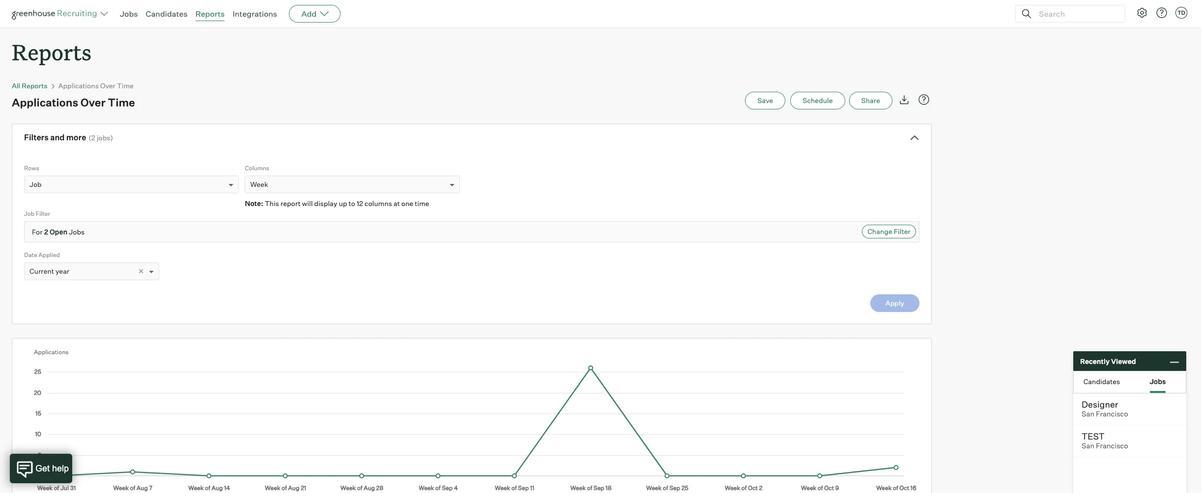 Task type: describe. For each thing, give the bounding box(es) containing it.
save
[[758, 96, 773, 105]]

12
[[357, 200, 363, 208]]

faq image
[[918, 94, 930, 106]]

2 vertical spatial reports
[[22, 82, 47, 90]]

integrations
[[233, 9, 277, 19]]

change filter
[[868, 228, 911, 236]]

2 inside filters and more ( 2 jobs )
[[91, 134, 95, 142]]

job for job
[[29, 180, 42, 189]]

filter for job filter
[[36, 210, 50, 218]]

note:
[[245, 200, 263, 208]]

0 vertical spatial candidates
[[146, 9, 188, 19]]

td button
[[1174, 5, 1189, 21]]

year
[[56, 267, 69, 276]]

week option
[[250, 180, 268, 189]]

jobs link
[[120, 9, 138, 19]]

change filter button
[[862, 225, 916, 239]]

Search text field
[[1037, 7, 1116, 21]]

and
[[50, 133, 65, 143]]

for
[[32, 228, 43, 237]]

td button
[[1176, 7, 1187, 19]]

all reports link
[[12, 82, 47, 90]]

job filter
[[24, 210, 50, 218]]

more
[[66, 133, 86, 143]]

tab list containing candidates
[[1074, 372, 1186, 394]]

0 vertical spatial reports
[[195, 9, 225, 19]]

save and schedule this report to revisit it! element
[[745, 92, 790, 110]]

test san francisco
[[1082, 432, 1128, 451]]

2 vertical spatial jobs
[[1150, 378, 1166, 386]]

0 horizontal spatial 2
[[44, 228, 48, 237]]

job for job filter
[[24, 210, 35, 218]]

1 vertical spatial applications over time
[[12, 96, 135, 109]]

1 horizontal spatial candidates
[[1084, 378, 1120, 386]]

columns
[[365, 200, 392, 208]]

san for test
[[1082, 442, 1095, 451]]

francisco for designer
[[1096, 410, 1128, 419]]

filter for change filter
[[894, 228, 911, 236]]

rows
[[24, 165, 39, 172]]

0 vertical spatial over
[[100, 82, 115, 90]]

0 vertical spatial applications over time
[[58, 82, 134, 90]]

open
[[50, 228, 67, 237]]

viewed
[[1111, 358, 1136, 366]]

current
[[29, 267, 54, 276]]

filters and more ( 2 jobs )
[[24, 133, 113, 143]]

date
[[24, 252, 37, 259]]

0 vertical spatial time
[[117, 82, 134, 90]]

greenhouse recruiting image
[[12, 8, 100, 20]]

candidates link
[[146, 9, 188, 19]]

share button
[[849, 92, 893, 110]]

date applied
[[24, 252, 60, 259]]

francisco for test
[[1096, 442, 1128, 451]]

this
[[265, 200, 279, 208]]

for 2 open jobs
[[32, 228, 85, 237]]

0 vertical spatial applications
[[58, 82, 99, 90]]

current year
[[29, 267, 69, 276]]

td
[[1178, 9, 1186, 16]]

display
[[314, 200, 337, 208]]

test
[[1082, 432, 1105, 442]]

schedule
[[803, 96, 833, 105]]

×
[[138, 266, 144, 277]]

time
[[415, 200, 429, 208]]

1 vertical spatial jobs
[[69, 228, 85, 237]]

1 vertical spatial over
[[80, 96, 106, 109]]

designer
[[1082, 400, 1118, 410]]

download image
[[898, 94, 910, 106]]

job option
[[29, 180, 42, 189]]



Task type: locate. For each thing, give the bounding box(es) containing it.
0 vertical spatial 2
[[91, 134, 95, 142]]

applications
[[58, 82, 99, 90], [12, 96, 78, 109]]

recently
[[1080, 358, 1110, 366]]

francisco inside test san francisco
[[1096, 442, 1128, 451]]

1 vertical spatial san
[[1082, 442, 1095, 451]]

schedule button
[[790, 92, 845, 110]]

0 vertical spatial filter
[[36, 210, 50, 218]]

2
[[91, 134, 95, 142], [44, 228, 48, 237]]

save button
[[745, 92, 786, 110]]

1 vertical spatial candidates
[[1084, 378, 1120, 386]]

over
[[100, 82, 115, 90], [80, 96, 106, 109]]

1 vertical spatial filter
[[894, 228, 911, 236]]

change
[[868, 228, 892, 236]]

recently viewed
[[1080, 358, 1136, 366]]

job down rows
[[29, 180, 42, 189]]

0 vertical spatial job
[[29, 180, 42, 189]]

1 vertical spatial job
[[24, 210, 35, 218]]

francisco
[[1096, 410, 1128, 419], [1096, 442, 1128, 451]]

applied
[[38, 252, 60, 259]]

filter right change
[[894, 228, 911, 236]]

job up for
[[24, 210, 35, 218]]

applications right 'all reports' link
[[58, 82, 99, 90]]

note: this report will display up to 12 columns at one time
[[245, 200, 429, 208]]

add button
[[289, 5, 341, 23]]

reports down the 'greenhouse recruiting' image
[[12, 37, 91, 66]]

reports right candidates link
[[195, 9, 225, 19]]

1 francisco from the top
[[1096, 410, 1128, 419]]

job
[[29, 180, 42, 189], [24, 210, 35, 218]]

candidates
[[146, 9, 188, 19], [1084, 378, 1120, 386]]

san inside test san francisco
[[1082, 442, 1095, 451]]

2 horizontal spatial jobs
[[1150, 378, 1166, 386]]

filters
[[24, 133, 49, 143]]

0 horizontal spatial jobs
[[69, 228, 85, 237]]

francisco inside designer san francisco
[[1096, 410, 1128, 419]]

candidates down recently viewed
[[1084, 378, 1120, 386]]

san
[[1082, 410, 1095, 419], [1082, 442, 1095, 451]]

applications down all reports
[[12, 96, 78, 109]]

1 vertical spatial 2
[[44, 228, 48, 237]]

1 horizontal spatial jobs
[[120, 9, 138, 19]]

1 vertical spatial francisco
[[1096, 442, 1128, 451]]

2 san from the top
[[1082, 442, 1095, 451]]

0 horizontal spatial candidates
[[146, 9, 188, 19]]

1 horizontal spatial 2
[[91, 134, 95, 142]]

jobs
[[120, 9, 138, 19], [69, 228, 85, 237], [1150, 378, 1166, 386]]

add
[[301, 9, 317, 19]]

(
[[89, 134, 91, 142]]

san down designer san francisco
[[1082, 442, 1095, 451]]

report
[[281, 200, 301, 208]]

1 vertical spatial reports
[[12, 37, 91, 66]]

integrations link
[[233, 9, 277, 19]]

0 vertical spatial francisco
[[1096, 410, 1128, 419]]

applications over time link
[[58, 82, 134, 90]]

)
[[110, 134, 113, 142]]

0 horizontal spatial filter
[[36, 210, 50, 218]]

share
[[861, 96, 880, 105]]

2 right for
[[44, 228, 48, 237]]

tab list
[[1074, 372, 1186, 394]]

one
[[401, 200, 413, 208]]

san up test in the right of the page
[[1082, 410, 1095, 419]]

designer san francisco
[[1082, 400, 1128, 419]]

san for designer
[[1082, 410, 1095, 419]]

will
[[302, 200, 313, 208]]

reports link
[[195, 9, 225, 19]]

2 left jobs
[[91, 134, 95, 142]]

columns
[[245, 165, 269, 172]]

all
[[12, 82, 20, 90]]

candidates right "jobs" link
[[146, 9, 188, 19]]

current year option
[[29, 267, 69, 276]]

0 vertical spatial san
[[1082, 410, 1095, 419]]

reports
[[195, 9, 225, 19], [12, 37, 91, 66], [22, 82, 47, 90]]

time
[[117, 82, 134, 90], [108, 96, 135, 109]]

filter
[[36, 210, 50, 218], [894, 228, 911, 236]]

san inside designer san francisco
[[1082, 410, 1095, 419]]

francisco down designer san francisco
[[1096, 442, 1128, 451]]

configure image
[[1136, 7, 1148, 19]]

up
[[339, 200, 347, 208]]

francisco up test san francisco
[[1096, 410, 1128, 419]]

jobs
[[97, 134, 110, 142]]

0 vertical spatial jobs
[[120, 9, 138, 19]]

applications over time
[[58, 82, 134, 90], [12, 96, 135, 109]]

to
[[349, 200, 355, 208]]

reports right all
[[22, 82, 47, 90]]

1 vertical spatial applications
[[12, 96, 78, 109]]

1 san from the top
[[1082, 410, 1095, 419]]

at
[[394, 200, 400, 208]]

filter inside button
[[894, 228, 911, 236]]

1 vertical spatial time
[[108, 96, 135, 109]]

week
[[250, 180, 268, 189]]

all reports
[[12, 82, 47, 90]]

2 francisco from the top
[[1096, 442, 1128, 451]]

1 horizontal spatial filter
[[894, 228, 911, 236]]

filter up for
[[36, 210, 50, 218]]



Task type: vqa. For each thing, say whether or not it's contained in the screenshot.
Jobs to the middle
yes



